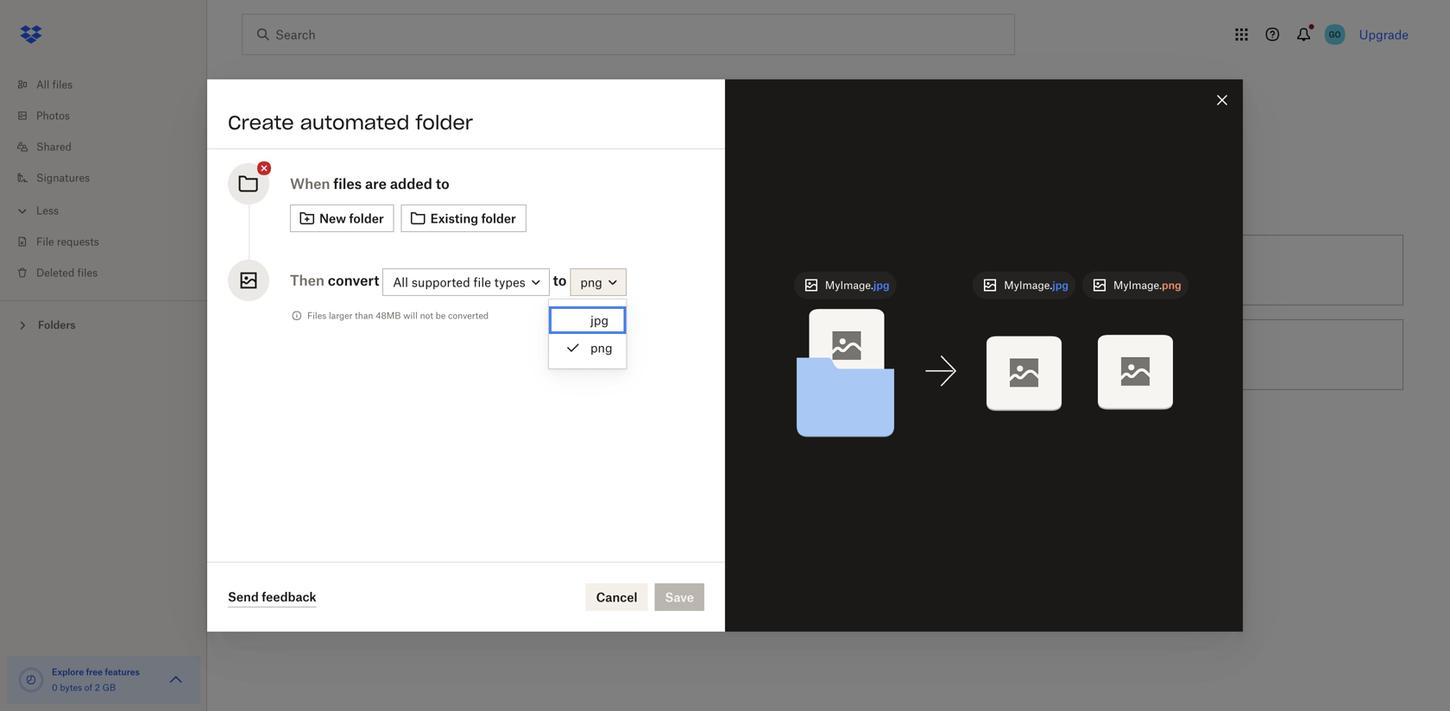 Task type: vqa. For each thing, say whether or not it's contained in the screenshot.
the left Dev-
no



Task type: describe. For each thing, give the bounding box(es) containing it.
png radio item
[[549, 334, 627, 362]]

create
[[228, 111, 294, 135]]

choose a file format to convert videos to
[[704, 348, 935, 362]]

when
[[290, 175, 330, 192]]

png button
[[570, 268, 627, 296]]

a for category
[[358, 263, 365, 278]]

shared
[[36, 140, 72, 153]]

converted
[[448, 310, 489, 321]]

files right deleted on the top of the page
[[77, 266, 98, 279]]

photos link
[[14, 100, 207, 131]]

file
[[36, 235, 54, 248]]

unzip files button
[[1019, 313, 1411, 397]]

convert for choose a file format to convert videos to
[[837, 348, 880, 362]]

a for rule
[[727, 263, 733, 278]]

1 horizontal spatial jpg
[[874, 279, 890, 292]]

file
[[760, 348, 778, 362]]

then convert
[[290, 272, 379, 289]]

quota usage element
[[17, 667, 45, 694]]

files right all
[[52, 78, 73, 91]]

than
[[355, 310, 373, 321]]

2
[[95, 683, 100, 693]]

convert inside the create automated folder dialog
[[328, 272, 379, 289]]

category
[[368, 263, 418, 278]]

add an automation main content
[[235, 124, 1451, 712]]

of
[[84, 683, 92, 693]]

set a rule that renames files
[[704, 263, 865, 278]]

signatures link
[[14, 162, 207, 193]]

png inside dropdown button
[[581, 275, 603, 290]]

be
[[436, 310, 446, 321]]

upgrade link
[[1360, 27, 1409, 42]]

choose a category to sort files by
[[312, 263, 502, 278]]

file requests
[[36, 235, 99, 248]]

myimage. png
[[1114, 279, 1182, 292]]

shared link
[[14, 131, 207, 162]]

by
[[488, 263, 502, 278]]

explore free features 0 bytes of 2 gb
[[52, 667, 140, 693]]

image
[[376, 348, 411, 362]]

set a rule that renames files button
[[627, 228, 1019, 313]]

then
[[290, 272, 325, 289]]

add
[[242, 194, 270, 212]]

choose an image format to convert files to
[[312, 348, 555, 362]]

automated
[[300, 111, 410, 135]]

that
[[762, 263, 785, 278]]

folder
[[416, 111, 473, 135]]

choose for choose a category to sort files by
[[312, 263, 355, 278]]

folders button
[[0, 312, 207, 337]]

folders
[[38, 319, 76, 332]]

choose for choose an image format to convert files to
[[312, 348, 355, 362]]

added
[[390, 175, 433, 192]]

files are added to
[[334, 175, 450, 192]]

less image
[[14, 203, 31, 220]]

videos
[[883, 348, 920, 362]]

2 myimage. from the left
[[1004, 279, 1053, 292]]

larger
[[329, 310, 353, 321]]

gb
[[102, 683, 116, 693]]

explore
[[52, 667, 84, 678]]

rule
[[737, 263, 759, 278]]

convert files to pdfs
[[1096, 263, 1217, 278]]

all files link
[[14, 69, 207, 100]]

choose an image format to convert files to button
[[235, 313, 627, 397]]



Task type: locate. For each thing, give the bounding box(es) containing it.
convert inside choose a file format to convert videos to button
[[837, 348, 880, 362]]

files inside the create automated folder dialog
[[334, 175, 362, 192]]

a
[[358, 263, 365, 278], [727, 263, 733, 278], [750, 348, 757, 362]]

0 vertical spatial an
[[274, 194, 292, 212]]

2 horizontal spatial jpg
[[1053, 279, 1069, 292]]

1 myimage. from the left
[[825, 279, 874, 292]]

choose left the file
[[704, 348, 747, 362]]

free
[[86, 667, 103, 678]]

not
[[420, 310, 433, 321]]

deleted files link
[[14, 257, 207, 288]]

files left png radio item
[[516, 348, 540, 362]]

convert up than
[[328, 272, 379, 289]]

requests
[[57, 235, 99, 248]]

png up png radio item
[[581, 275, 603, 290]]

a for file
[[750, 348, 757, 362]]

create automated folder dialog
[[207, 79, 1243, 632]]

png inside radio item
[[591, 341, 613, 355]]

set
[[704, 263, 724, 278]]

convert
[[1096, 263, 1141, 278]]

an for add
[[274, 194, 292, 212]]

signatures
[[36, 171, 90, 184]]

files up 'automation'
[[334, 175, 362, 192]]

choose up the larger
[[312, 263, 355, 278]]

choose a file format to convert videos to button
[[627, 313, 1019, 397]]

an for choose
[[358, 348, 372, 362]]

2 format from the left
[[781, 348, 819, 362]]

files
[[307, 310, 327, 321]]

0 horizontal spatial format
[[414, 348, 452, 362]]

1 vertical spatial an
[[358, 348, 372, 362]]

2 horizontal spatial myimage.
[[1114, 279, 1162, 292]]

files
[[52, 78, 73, 91], [334, 175, 362, 192], [461, 263, 485, 278], [841, 263, 865, 278], [1145, 263, 1168, 278], [77, 266, 98, 279], [516, 348, 540, 362], [1133, 348, 1157, 362]]

choose
[[312, 263, 355, 278], [312, 348, 355, 362], [704, 348, 747, 362]]

list
[[0, 59, 207, 301]]

0 horizontal spatial myimage.
[[825, 279, 874, 292]]

choose a category to sort files by button
[[235, 228, 627, 313]]

jpg
[[874, 279, 890, 292], [1053, 279, 1069, 292], [591, 313, 609, 328]]

1 horizontal spatial myimage. jpg
[[1004, 279, 1069, 292]]

an inside button
[[358, 348, 372, 362]]

list containing all files
[[0, 59, 207, 301]]

an left 'image' on the left of page
[[358, 348, 372, 362]]

deleted files
[[36, 266, 98, 279]]

all
[[36, 78, 49, 91]]

myimage.
[[825, 279, 874, 292], [1004, 279, 1053, 292], [1114, 279, 1162, 292]]

0 horizontal spatial convert
[[328, 272, 379, 289]]

files right unzip
[[1133, 348, 1157, 362]]

deleted
[[36, 266, 75, 279]]

a left the file
[[750, 348, 757, 362]]

format for image
[[414, 348, 452, 362]]

format down not
[[414, 348, 452, 362]]

format right the file
[[781, 348, 819, 362]]

1 myimage. jpg from the left
[[825, 279, 890, 292]]

convert files to pdfs button
[[1019, 228, 1411, 313]]

a left category
[[358, 263, 365, 278]]

less
[[36, 204, 59, 217]]

1 horizontal spatial an
[[358, 348, 372, 362]]

0
[[52, 683, 58, 693]]

add an automation
[[242, 194, 380, 212]]

1 horizontal spatial convert
[[470, 348, 513, 362]]

unzip
[[1096, 348, 1130, 362]]

files up myimage. png
[[1145, 263, 1168, 278]]

a right set
[[727, 263, 733, 278]]

an right add
[[274, 194, 292, 212]]

dropbox image
[[14, 17, 48, 52]]

1 horizontal spatial format
[[781, 348, 819, 362]]

files larger than 48mb will not be converted
[[307, 310, 489, 321]]

format
[[414, 348, 452, 362], [781, 348, 819, 362]]

files right renames
[[841, 263, 865, 278]]

3 myimage. from the left
[[1114, 279, 1162, 292]]

unzip files
[[1096, 348, 1157, 362]]

choose for choose a file format to convert videos to
[[704, 348, 747, 362]]

renames
[[788, 263, 838, 278]]

all files
[[36, 78, 73, 91]]

upgrade
[[1360, 27, 1409, 42]]

features
[[105, 667, 140, 678]]

choose down the larger
[[312, 348, 355, 362]]

convert
[[328, 272, 379, 289], [470, 348, 513, 362], [837, 348, 880, 362]]

0 horizontal spatial an
[[274, 194, 292, 212]]

0 horizontal spatial myimage. jpg
[[825, 279, 890, 292]]

convert inside choose an image format to convert files to button
[[470, 348, 513, 362]]

1 format from the left
[[414, 348, 452, 362]]

1 horizontal spatial myimage.
[[1004, 279, 1053, 292]]

48mb
[[376, 310, 401, 321]]

0 horizontal spatial jpg
[[591, 313, 609, 328]]

will
[[403, 310, 418, 321]]

png down convert files to pdfs
[[1162, 279, 1182, 292]]

photos
[[36, 109, 70, 122]]

to
[[436, 175, 450, 192], [421, 263, 432, 278], [1172, 263, 1183, 278], [553, 272, 567, 289], [456, 348, 467, 362], [543, 348, 555, 362], [823, 348, 834, 362], [923, 348, 935, 362]]

create automated folder
[[228, 111, 473, 135]]

convert for choose an image format to convert files to
[[470, 348, 513, 362]]

an
[[274, 194, 292, 212], [358, 348, 372, 362]]

convert left videos
[[837, 348, 880, 362]]

png
[[581, 275, 603, 290], [1162, 279, 1182, 292], [591, 341, 613, 355]]

format for file
[[781, 348, 819, 362]]

myimage. jpg
[[825, 279, 890, 292], [1004, 279, 1069, 292]]

2 horizontal spatial convert
[[837, 348, 880, 362]]

are
[[365, 175, 387, 192]]

files left by
[[461, 263, 485, 278]]

file requests link
[[14, 226, 207, 257]]

2 myimage. jpg from the left
[[1004, 279, 1069, 292]]

0 horizontal spatial a
[[358, 263, 365, 278]]

sort
[[436, 263, 458, 278]]

2 horizontal spatial a
[[750, 348, 757, 362]]

bytes
[[60, 683, 82, 693]]

automation
[[297, 194, 380, 212]]

convert down 'converted'
[[470, 348, 513, 362]]

1 horizontal spatial a
[[727, 263, 733, 278]]

png down the png dropdown button
[[591, 341, 613, 355]]

pdfs
[[1186, 263, 1217, 278]]



